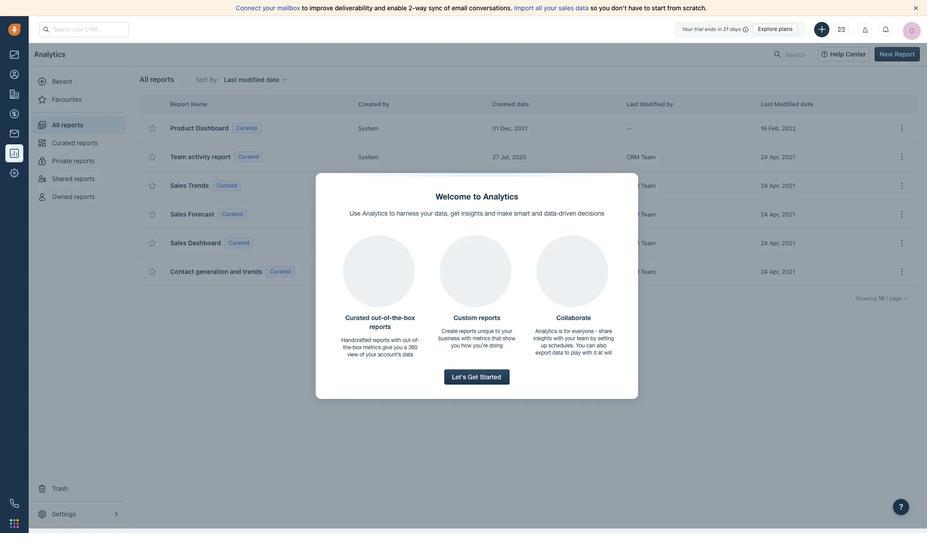 Task type: describe. For each thing, give the bounding box(es) containing it.
so
[[591, 4, 598, 12]]

trial
[[695, 26, 704, 32]]

phone image
[[10, 499, 19, 508]]

have
[[629, 4, 643, 12]]

explore plans link
[[754, 24, 798, 35]]

21
[[724, 26, 729, 32]]

freshworks switcher image
[[10, 519, 19, 528]]

days
[[731, 26, 742, 32]]

conversations.
[[470, 4, 513, 12]]

data
[[576, 4, 589, 12]]

your trial ends in 21 days
[[683, 26, 742, 32]]

email
[[452, 4, 468, 12]]

mailbox
[[278, 4, 300, 12]]

enable
[[387, 4, 407, 12]]

Search your CRM... text field
[[39, 22, 129, 37]]

2 to from the left
[[645, 4, 651, 12]]

import all your sales data link
[[515, 4, 591, 12]]

explore plans
[[759, 26, 793, 32]]

in
[[718, 26, 722, 32]]

2 your from the left
[[544, 4, 557, 12]]

connect your mailbox to improve deliverability and enable 2-way sync of email conversations. import all your sales data so you don't have to start from scratch.
[[236, 4, 708, 12]]

explore
[[759, 26, 778, 32]]

1 to from the left
[[302, 4, 308, 12]]

connect
[[236, 4, 261, 12]]



Task type: vqa. For each thing, say whether or not it's contained in the screenshot.
Ends
yes



Task type: locate. For each thing, give the bounding box(es) containing it.
2-
[[409, 4, 416, 12]]

0 horizontal spatial your
[[263, 4, 276, 12]]

to
[[302, 4, 308, 12], [645, 4, 651, 12]]

1 your from the left
[[263, 4, 276, 12]]

close image
[[915, 6, 919, 10]]

to left start
[[645, 4, 651, 12]]

1 horizontal spatial to
[[645, 4, 651, 12]]

import
[[515, 4, 534, 12]]

phone element
[[5, 494, 23, 512]]

you
[[600, 4, 610, 12]]

your
[[263, 4, 276, 12], [544, 4, 557, 12]]

sales
[[559, 4, 574, 12]]

don't
[[612, 4, 627, 12]]

connect your mailbox link
[[236, 4, 302, 12]]

your
[[683, 26, 694, 32]]

scratch.
[[683, 4, 708, 12]]

your left mailbox
[[263, 4, 276, 12]]

deliverability
[[335, 4, 373, 12]]

to right mailbox
[[302, 4, 308, 12]]

and
[[375, 4, 386, 12]]

plans
[[780, 26, 793, 32]]

way
[[416, 4, 427, 12]]

all
[[536, 4, 543, 12]]

what's new image
[[863, 27, 869, 33]]

0 horizontal spatial to
[[302, 4, 308, 12]]

1 horizontal spatial your
[[544, 4, 557, 12]]

start
[[652, 4, 666, 12]]

ends
[[705, 26, 717, 32]]

send email image
[[839, 25, 845, 33]]

from
[[668, 4, 682, 12]]

improve
[[310, 4, 334, 12]]

your right all
[[544, 4, 557, 12]]

sync
[[429, 4, 443, 12]]

of
[[444, 4, 450, 12]]



